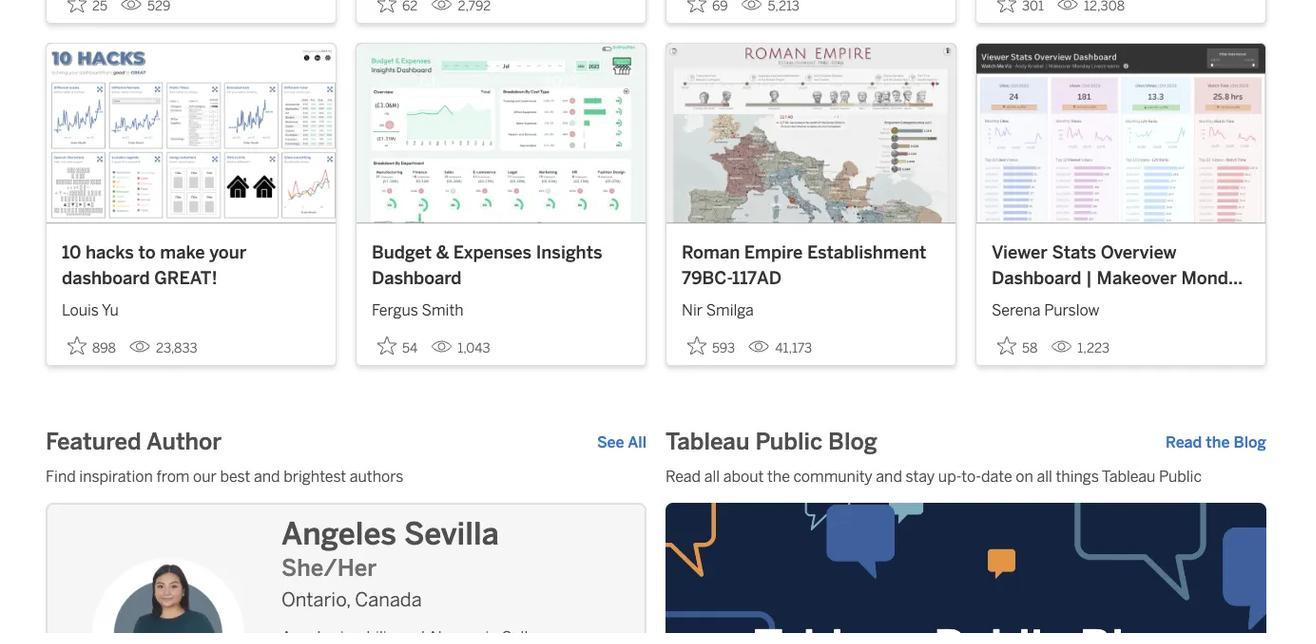 Task type: vqa. For each thing, say whether or not it's contained in the screenshot.


Task type: describe. For each thing, give the bounding box(es) containing it.
to
[[138, 242, 156, 262]]

41,173
[[775, 340, 812, 356]]

empire
[[745, 242, 803, 262]]

insights
[[536, 242, 603, 262]]

inspiration
[[79, 467, 153, 486]]

1 horizontal spatial the
[[1207, 433, 1231, 451]]

louis yu link
[[62, 291, 321, 322]]

makeover
[[1097, 268, 1178, 289]]

tableau public blog heading
[[666, 427, 878, 457]]

make
[[160, 242, 205, 262]]

10
[[62, 242, 81, 262]]

viewer stats overview dashboard | makeover monday 2023 w42 link
[[992, 239, 1251, 315]]

workbook thumbnail image for expenses
[[357, 44, 646, 223]]

10 hacks to make your dashboard great!
[[62, 242, 247, 289]]

featured
[[46, 428, 141, 456]]

angeles sevilla she/her ontario, canada
[[282, 516, 499, 611]]

sevilla
[[404, 516, 499, 552]]

featured author heading
[[46, 427, 222, 457]]

serena purslow
[[992, 301, 1100, 319]]

79bc-
[[682, 268, 733, 289]]

serena purslow link
[[992, 291, 1251, 322]]

budget
[[372, 242, 432, 262]]

find
[[46, 467, 76, 486]]

58
[[1023, 340, 1038, 356]]

angeles
[[282, 516, 397, 552]]

workbook thumbnail image for overview
[[977, 44, 1266, 223]]

your
[[210, 242, 247, 262]]

viewer
[[992, 242, 1048, 262]]

1 add favorite image from the left
[[68, 0, 87, 13]]

brightest
[[284, 467, 346, 486]]

blog for tableau public blog
[[829, 428, 878, 456]]

and for tableau public blog
[[877, 467, 903, 486]]

tableau inside heading
[[666, 428, 750, 456]]

workbook thumbnail image for to
[[47, 44, 336, 223]]

2 add favorite image from the left
[[378, 0, 397, 13]]

overview
[[1101, 242, 1177, 262]]

from
[[156, 467, 190, 486]]

tableau public blog
[[666, 428, 878, 456]]

‫nir
[[682, 301, 703, 319]]

1,043 views element
[[424, 332, 498, 363]]

54
[[402, 340, 418, 356]]

blog for read the blog
[[1234, 433, 1267, 451]]

roman empire establishment 79bc-117ad
[[682, 242, 927, 289]]

dashboard inside budget & expenses insights dashboard
[[372, 268, 462, 289]]

add favorite button containing 58
[[992, 330, 1044, 361]]

serena
[[992, 301, 1041, 319]]

purslow
[[1045, 301, 1100, 319]]

find inspiration from our best and brightest authors
[[46, 467, 404, 486]]

establishment
[[808, 242, 927, 262]]

see all link
[[597, 431, 647, 454]]

our
[[193, 467, 217, 486]]

roman
[[682, 242, 740, 262]]

1 horizontal spatial tableau
[[1102, 467, 1156, 486]]

find inspiration from our best and brightest authors element
[[46, 465, 647, 488]]

593
[[713, 340, 736, 356]]

ontario,
[[282, 588, 351, 611]]

louis
[[62, 301, 99, 319]]

read all about the community and stay up-to-date on all things tableau public
[[666, 467, 1202, 486]]

to-
[[962, 467, 982, 486]]

and for featured author
[[254, 467, 280, 486]]

117ad
[[733, 268, 782, 289]]

2023
[[992, 294, 1035, 315]]

fergus smith
[[372, 301, 464, 319]]

hacks
[[86, 242, 134, 262]]

2 all from the left
[[1037, 467, 1053, 486]]

author
[[146, 428, 222, 456]]

Add Favorite button
[[372, 330, 424, 361]]

up-
[[939, 467, 962, 486]]

‫nir smilga‬‎ link
[[682, 291, 941, 322]]



Task type: locate. For each thing, give the bounding box(es) containing it.
0 horizontal spatial tableau
[[666, 428, 750, 456]]

3 add favorite image from the left
[[688, 0, 707, 13]]

dashboard down budget
[[372, 268, 462, 289]]

2 horizontal spatial add favorite image
[[688, 0, 707, 13]]

stats
[[1053, 242, 1097, 262]]

1,223
[[1078, 340, 1110, 356]]

things
[[1056, 467, 1099, 486]]

smith
[[422, 301, 464, 319]]

0 vertical spatial the
[[1207, 433, 1231, 451]]

‫nir smilga‬‎
[[682, 301, 754, 319]]

viewer stats overview dashboard | makeover monday 2023 w42
[[992, 242, 1248, 315]]

tableau
[[666, 428, 750, 456], [1102, 467, 1156, 486]]

0 vertical spatial tableau
[[666, 428, 750, 456]]

0 horizontal spatial the
[[768, 467, 790, 486]]

see all featured authors element
[[597, 431, 647, 454]]

1 workbook thumbnail image from the left
[[47, 44, 336, 223]]

2 dashboard from the left
[[992, 268, 1082, 289]]

1 horizontal spatial public
[[1160, 467, 1202, 486]]

budget & expenses insights dashboard
[[372, 242, 603, 289]]

0 vertical spatial read
[[1166, 433, 1203, 451]]

and
[[254, 467, 280, 486], [877, 467, 903, 486]]

featured author
[[46, 428, 222, 456]]

fergus smith link
[[372, 291, 631, 322]]

w42
[[1040, 294, 1075, 315]]

stay
[[906, 467, 935, 486]]

10 hacks to make your dashboard great! link
[[62, 239, 321, 291]]

|
[[1087, 268, 1093, 289]]

public inside heading
[[756, 428, 823, 456]]

1,223 views element
[[1044, 332, 1118, 363]]

read all about the community and stay up-to-date on all things tableau public element
[[666, 465, 1267, 488]]

dashboard
[[62, 268, 150, 289]]

and right best
[[254, 467, 280, 486]]

read
[[1166, 433, 1203, 451], [666, 467, 701, 486]]

0 horizontal spatial blog
[[829, 428, 878, 456]]

read the blog
[[1166, 433, 1267, 451]]

blog inside heading
[[829, 428, 878, 456]]

1 vertical spatial tableau
[[1102, 467, 1156, 486]]

0 horizontal spatial all
[[705, 467, 720, 486]]

1 horizontal spatial blog
[[1234, 433, 1267, 451]]

Add Favorite button
[[62, 330, 122, 361]]

1 and from the left
[[254, 467, 280, 486]]

898
[[92, 340, 116, 356]]

yu
[[102, 301, 119, 319]]

read for read all about the community and stay up-to-date on all things tableau public
[[666, 467, 701, 486]]

&
[[436, 242, 449, 262]]

roman empire establishment 79bc-117ad link
[[682, 239, 941, 291]]

blog
[[829, 428, 878, 456], [1234, 433, 1267, 451]]

public
[[756, 428, 823, 456], [1160, 467, 1202, 486]]

1 horizontal spatial and
[[877, 467, 903, 486]]

add favorite image
[[998, 0, 1017, 13]]

41,173 views element
[[741, 332, 820, 363]]

workbook thumbnail image for establishment
[[667, 44, 956, 223]]

add favorite image
[[68, 0, 87, 13], [378, 0, 397, 13], [688, 0, 707, 13]]

about
[[724, 467, 764, 486]]

3 workbook thumbnail image from the left
[[667, 44, 956, 223]]

she/her
[[282, 555, 377, 582]]

on
[[1016, 467, 1034, 486]]

1 horizontal spatial add favorite image
[[378, 0, 397, 13]]

0 vertical spatial public
[[756, 428, 823, 456]]

1 vertical spatial public
[[1160, 467, 1202, 486]]

public down the read the blog
[[1160, 467, 1202, 486]]

dashboard inside viewer stats overview dashboard | makeover monday 2023 w42
[[992, 268, 1082, 289]]

add favorite button containing 593
[[682, 330, 741, 361]]

see
[[597, 433, 625, 451]]

expenses
[[453, 242, 532, 262]]

1 vertical spatial read
[[666, 467, 701, 486]]

23,833 views element
[[122, 332, 205, 363]]

0 horizontal spatial and
[[254, 467, 280, 486]]

great!
[[154, 268, 218, 289]]

1 horizontal spatial read
[[1166, 433, 1203, 451]]

1,043
[[458, 340, 491, 356]]

monday
[[1182, 268, 1248, 289]]

tableau up about
[[666, 428, 750, 456]]

1 dashboard from the left
[[372, 268, 462, 289]]

dashboard down viewer
[[992, 268, 1082, 289]]

date
[[982, 467, 1013, 486]]

dashboard
[[372, 268, 462, 289], [992, 268, 1082, 289]]

all
[[628, 433, 647, 451]]

0 horizontal spatial dashboard
[[372, 268, 462, 289]]

tableau right the things
[[1102, 467, 1156, 486]]

workbook thumbnail image
[[47, 44, 336, 223], [357, 44, 646, 223], [667, 44, 956, 223], [977, 44, 1266, 223]]

0 horizontal spatial public
[[756, 428, 823, 456]]

0 horizontal spatial add favorite image
[[68, 0, 87, 13]]

Add Favorite button
[[62, 0, 113, 19], [372, 0, 424, 19], [682, 0, 734, 19], [992, 0, 1050, 19], [682, 330, 741, 361], [992, 330, 1044, 361]]

all left about
[[705, 467, 720, 486]]

best
[[220, 467, 251, 486]]

read for read the blog
[[1166, 433, 1203, 451]]

community
[[794, 467, 873, 486]]

and left the 'stay' on the bottom of the page
[[877, 467, 903, 486]]

1 horizontal spatial all
[[1037, 467, 1053, 486]]

smilga‬‎
[[707, 301, 754, 319]]

all
[[705, 467, 720, 486], [1037, 467, 1053, 486]]

23,833
[[156, 340, 197, 356]]

louis yu
[[62, 301, 119, 319]]

4 workbook thumbnail image from the left
[[977, 44, 1266, 223]]

all right on
[[1037, 467, 1053, 486]]

fergus
[[372, 301, 419, 319]]

2 workbook thumbnail image from the left
[[357, 44, 646, 223]]

budget & expenses insights dashboard link
[[372, 239, 631, 291]]

0 horizontal spatial read
[[666, 467, 701, 486]]

public up community
[[756, 428, 823, 456]]

read the blog link
[[1166, 431, 1267, 454]]

canada
[[355, 588, 422, 611]]

2 and from the left
[[877, 467, 903, 486]]

1 all from the left
[[705, 467, 720, 486]]

1 vertical spatial the
[[768, 467, 790, 486]]

authors
[[350, 467, 404, 486]]

1 horizontal spatial dashboard
[[992, 268, 1082, 289]]

the
[[1207, 433, 1231, 451], [768, 467, 790, 486]]

see all
[[597, 433, 647, 451]]



